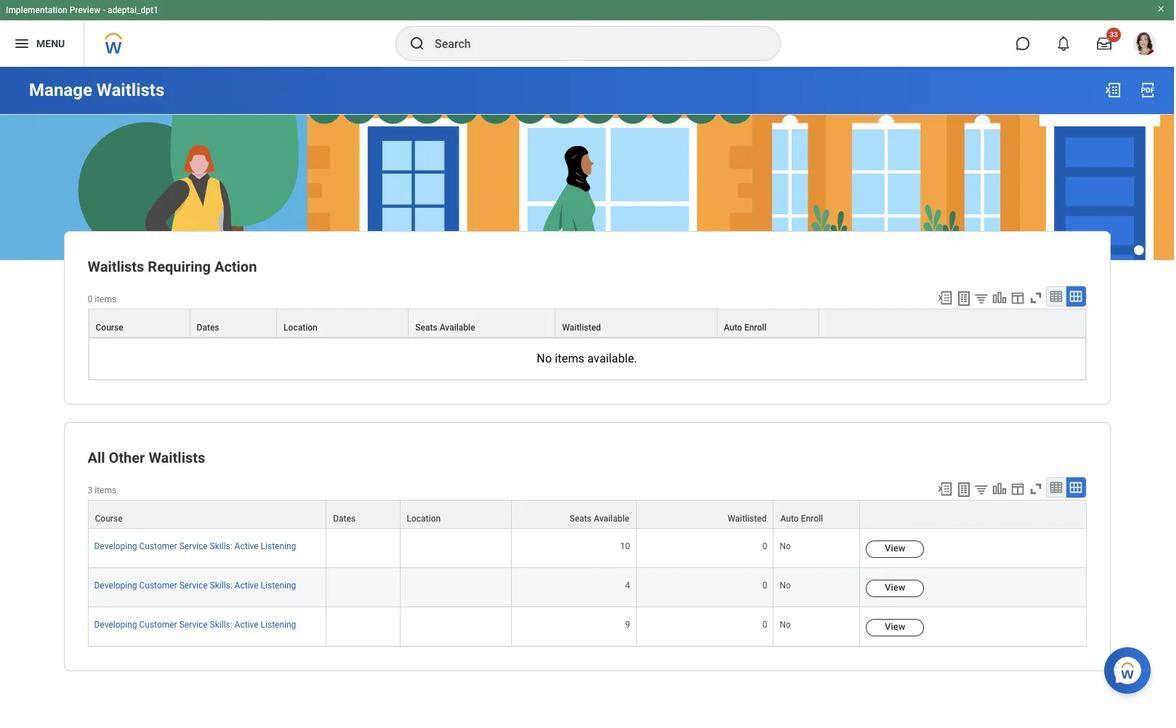 Task type: locate. For each thing, give the bounding box(es) containing it.
2 skills: from the top
[[210, 581, 232, 591]]

2 vertical spatial view button
[[866, 620, 925, 637]]

1 listening from the top
[[261, 542, 296, 552]]

dates button
[[190, 310, 276, 337], [327, 501, 400, 529]]

no
[[537, 352, 552, 366], [780, 542, 791, 552], [780, 581, 791, 591], [780, 621, 791, 631]]

0 vertical spatial view
[[885, 543, 906, 554]]

0 vertical spatial dates
[[197, 323, 219, 333]]

0
[[88, 295, 93, 305], [763, 542, 768, 552], [763, 581, 768, 591], [763, 621, 768, 631]]

0 vertical spatial active
[[235, 542, 259, 552]]

0 vertical spatial row
[[88, 309, 1086, 338]]

1 vertical spatial seats available
[[570, 514, 630, 524]]

table image left expand table image
[[1050, 481, 1064, 495]]

1 vertical spatial dates
[[333, 514, 356, 524]]

waitlisted for all other waitlists
[[728, 514, 767, 524]]

course inside waitlists requiring action group
[[96, 323, 123, 333]]

0 vertical spatial auto
[[724, 323, 742, 333]]

no items available.
[[537, 352, 638, 366]]

2 developing from the top
[[94, 581, 137, 591]]

0 horizontal spatial seats
[[415, 323, 438, 333]]

1 horizontal spatial available
[[594, 514, 630, 524]]

1 developing customer service skills: active listening link from the top
[[94, 539, 296, 552]]

select to filter grid data image
[[974, 291, 990, 306]]

location button
[[277, 310, 408, 337], [400, 501, 511, 529]]

0 vertical spatial fullscreen image
[[1029, 290, 1045, 306]]

10
[[620, 542, 630, 552]]

2 customer from the top
[[139, 581, 177, 591]]

0 vertical spatial enroll
[[745, 323, 767, 333]]

1 vertical spatial active
[[235, 581, 259, 591]]

developing customer service skills: active listening link for 9
[[94, 618, 296, 631]]

click to view/edit grid preferences image
[[1010, 290, 1026, 306]]

0 vertical spatial location
[[284, 323, 318, 333]]

row up 10
[[88, 500, 1087, 530]]

auto enroll inside all other waitlists group
[[781, 514, 823, 524]]

seats available inside waitlists requiring action group
[[415, 323, 475, 333]]

1 vertical spatial skills:
[[210, 581, 232, 591]]

2 vertical spatial view
[[885, 622, 906, 633]]

no for 4
[[780, 581, 791, 591]]

listening
[[261, 542, 296, 552], [261, 581, 296, 591], [261, 621, 296, 631]]

auto enroll button inside all other waitlists group
[[774, 501, 860, 529]]

1 fullscreen image from the top
[[1029, 290, 1045, 306]]

fullscreen image
[[1029, 290, 1045, 306], [1029, 481, 1045, 497]]

auto enroll button inside waitlists requiring action group
[[718, 310, 819, 337]]

0 horizontal spatial enroll
[[745, 323, 767, 333]]

seats inside waitlists requiring action group
[[415, 323, 438, 333]]

row for waitlists
[[88, 500, 1087, 530]]

export to excel image
[[1105, 81, 1122, 99], [938, 481, 954, 497]]

0 vertical spatial listening
[[261, 542, 296, 552]]

available inside waitlists requiring action group
[[440, 323, 475, 333]]

fullscreen image for action
[[1029, 290, 1045, 306]]

view row up 9
[[88, 569, 1087, 608]]

1 vertical spatial course
[[95, 514, 123, 524]]

33
[[1110, 31, 1118, 39]]

available.
[[588, 352, 638, 366]]

0 horizontal spatial export to excel image
[[938, 481, 954, 497]]

0 vertical spatial developing customer service skills: active listening
[[94, 542, 296, 552]]

3 service from the top
[[179, 621, 208, 631]]

export to excel image left the view printable version (pdf) image
[[1105, 81, 1122, 99]]

view row up 4
[[88, 530, 1087, 569]]

course down 3 items
[[95, 514, 123, 524]]

1 vertical spatial auto
[[781, 514, 799, 524]]

auto enroll inside waitlists requiring action group
[[724, 323, 767, 333]]

3 customer from the top
[[139, 621, 177, 631]]

1 vertical spatial seats
[[570, 514, 592, 524]]

seats available inside all other waitlists group
[[570, 514, 630, 524]]

3 developing customer service skills: active listening link from the top
[[94, 618, 296, 631]]

location inside waitlists requiring action group
[[284, 323, 318, 333]]

listening for 9
[[261, 621, 296, 631]]

enroll inside waitlists requiring action group
[[745, 323, 767, 333]]

seats available button
[[409, 310, 555, 337], [512, 501, 636, 529]]

1 horizontal spatial location
[[407, 514, 441, 524]]

row up no items available.
[[88, 309, 1086, 338]]

0 horizontal spatial location
[[284, 323, 318, 333]]

view button for 9
[[866, 620, 925, 637]]

waitlists requiring action
[[88, 258, 257, 276]]

location for all other waitlists
[[407, 514, 441, 524]]

table image inside waitlists requiring action group
[[1050, 289, 1064, 304]]

1 horizontal spatial auto enroll
[[781, 514, 823, 524]]

1 service from the top
[[179, 542, 208, 552]]

menu button
[[0, 20, 84, 67]]

2 vertical spatial developing customer service skills: active listening link
[[94, 618, 296, 631]]

3 listening from the top
[[261, 621, 296, 631]]

0 vertical spatial waitlisted
[[562, 323, 601, 333]]

enroll inside all other waitlists group
[[801, 514, 823, 524]]

1 vertical spatial items
[[555, 352, 585, 366]]

course button inside all other waitlists group
[[88, 501, 326, 529]]

no for 10
[[780, 542, 791, 552]]

3 skills: from the top
[[210, 621, 232, 631]]

1 toolbar from the top
[[931, 287, 1087, 309]]

toolbar inside all other waitlists group
[[931, 478, 1087, 500]]

other
[[109, 449, 145, 467]]

developing customer service skills: active listening
[[94, 542, 296, 552], [94, 581, 296, 591], [94, 621, 296, 631]]

2 vertical spatial waitlists
[[149, 449, 205, 467]]

0 vertical spatial view button
[[866, 541, 925, 559]]

developing for 10
[[94, 542, 137, 552]]

0 vertical spatial service
[[179, 542, 208, 552]]

1 vertical spatial service
[[179, 581, 208, 591]]

skills:
[[210, 542, 232, 552], [210, 581, 232, 591], [210, 621, 232, 631]]

3 view row from the top
[[88, 608, 1087, 648]]

2 listening from the top
[[261, 581, 296, 591]]

auto inside waitlists requiring action group
[[724, 323, 742, 333]]

dates button for waitlists
[[327, 501, 400, 529]]

2 vertical spatial listening
[[261, 621, 296, 631]]

waitlisted button
[[556, 310, 717, 337], [637, 501, 773, 529]]

location button inside all other waitlists group
[[400, 501, 511, 529]]

items
[[95, 295, 116, 305], [555, 352, 585, 366], [95, 486, 116, 496]]

0 vertical spatial developing
[[94, 542, 137, 552]]

1 vertical spatial listening
[[261, 581, 296, 591]]

row
[[88, 309, 1086, 338], [88, 500, 1087, 530]]

1 vertical spatial table image
[[1050, 481, 1064, 495]]

0 vertical spatial export to excel image
[[1105, 81, 1122, 99]]

1 vertical spatial waitlists
[[88, 258, 144, 276]]

course inside all other waitlists group
[[95, 514, 123, 524]]

0 horizontal spatial dates button
[[190, 310, 276, 337]]

seats available button inside waitlists requiring action group
[[409, 310, 555, 337]]

auto enroll for waitlists requiring action
[[724, 323, 767, 333]]

waitlists up 0 items
[[88, 258, 144, 276]]

2 vertical spatial developing customer service skills: active listening
[[94, 621, 296, 631]]

2 developing customer service skills: active listening link from the top
[[94, 578, 296, 591]]

2 vertical spatial items
[[95, 486, 116, 496]]

menu
[[36, 38, 65, 49]]

3 developing customer service skills: active listening from the top
[[94, 621, 296, 631]]

course down 0 items
[[96, 323, 123, 333]]

waitlisted inside all other waitlists group
[[728, 514, 767, 524]]

0 horizontal spatial seats available
[[415, 323, 475, 333]]

table image
[[1050, 289, 1064, 304], [1050, 481, 1064, 495]]

auto
[[724, 323, 742, 333], [781, 514, 799, 524]]

skills: for 10
[[210, 542, 232, 552]]

1 vertical spatial row
[[88, 500, 1087, 530]]

1 vertical spatial export to excel image
[[938, 481, 954, 497]]

0 for 10
[[763, 542, 768, 552]]

available
[[440, 323, 475, 333], [594, 514, 630, 524]]

dates inside all other waitlists group
[[333, 514, 356, 524]]

service for 4
[[179, 581, 208, 591]]

skills: for 9
[[210, 621, 232, 631]]

1 vertical spatial auto enroll button
[[774, 501, 860, 529]]

course
[[96, 323, 123, 333], [95, 514, 123, 524]]

1 vertical spatial available
[[594, 514, 630, 524]]

waitlisted for waitlists requiring action
[[562, 323, 601, 333]]

1 vertical spatial enroll
[[801, 514, 823, 524]]

0 vertical spatial seats available button
[[409, 310, 555, 337]]

available inside all other waitlists group
[[594, 514, 630, 524]]

dates inside waitlists requiring action group
[[197, 323, 219, 333]]

requiring
[[148, 258, 211, 276]]

3 items
[[88, 486, 116, 496]]

1 horizontal spatial waitlisted
[[728, 514, 767, 524]]

all
[[88, 449, 105, 467]]

1 vertical spatial developing customer service skills: active listening link
[[94, 578, 296, 591]]

1 developing from the top
[[94, 542, 137, 552]]

toolbar
[[931, 287, 1087, 309], [931, 478, 1087, 500]]

auto for waitlists requiring action
[[724, 323, 742, 333]]

1 horizontal spatial auto
[[781, 514, 799, 524]]

1 vertical spatial waitlisted
[[728, 514, 767, 524]]

seats for action
[[415, 323, 438, 333]]

auto inside all other waitlists group
[[781, 514, 799, 524]]

3 view from the top
[[885, 622, 906, 633]]

seats
[[415, 323, 438, 333], [570, 514, 592, 524]]

developing customer service skills: active listening link
[[94, 539, 296, 552], [94, 578, 296, 591], [94, 618, 296, 631]]

table image left expand table icon
[[1050, 289, 1064, 304]]

view button
[[866, 541, 925, 559], [866, 580, 925, 598], [866, 620, 925, 637]]

toolbar inside waitlists requiring action group
[[931, 287, 1087, 309]]

expand table image
[[1069, 289, 1084, 304]]

fullscreen image right click to view/edit grid preferences image
[[1029, 481, 1045, 497]]

skills: for 4
[[210, 581, 232, 591]]

click to view/edit grid preferences image
[[1010, 481, 1026, 497]]

view row down 4
[[88, 608, 1087, 648]]

1 active from the top
[[235, 542, 259, 552]]

toolbar for all other waitlists
[[931, 478, 1087, 500]]

0 vertical spatial dates button
[[190, 310, 276, 337]]

waitlists right other on the bottom
[[149, 449, 205, 467]]

1 vertical spatial auto enroll
[[781, 514, 823, 524]]

1 vertical spatial view
[[885, 583, 906, 594]]

active
[[235, 542, 259, 552], [235, 581, 259, 591], [235, 621, 259, 631]]

0 vertical spatial auto enroll
[[724, 323, 767, 333]]

location button for action
[[277, 310, 408, 337]]

auto enroll
[[724, 323, 767, 333], [781, 514, 823, 524]]

3 developing from the top
[[94, 621, 137, 631]]

2 active from the top
[[235, 581, 259, 591]]

2 vertical spatial active
[[235, 621, 259, 631]]

course button
[[89, 310, 189, 337], [88, 501, 326, 529]]

close environment banner image
[[1157, 4, 1166, 13]]

implementation preview -   adeptai_dpt1
[[6, 5, 158, 15]]

9
[[625, 621, 630, 631]]

0 vertical spatial toolbar
[[931, 287, 1087, 309]]

0 horizontal spatial available
[[440, 323, 475, 333]]

2 vertical spatial developing
[[94, 621, 137, 631]]

3 active from the top
[[235, 621, 259, 631]]

0 vertical spatial developing customer service skills: active listening link
[[94, 539, 296, 552]]

dates
[[197, 323, 219, 333], [333, 514, 356, 524]]

cell
[[327, 530, 400, 569], [400, 530, 512, 569], [327, 569, 400, 608], [400, 569, 512, 608], [327, 608, 400, 648], [400, 608, 512, 648]]

justify image
[[13, 35, 31, 52]]

0 vertical spatial seats available
[[415, 323, 475, 333]]

1 vertical spatial toolbar
[[931, 478, 1087, 500]]

location
[[284, 323, 318, 333], [407, 514, 441, 524]]

1 view from the top
[[885, 543, 906, 554]]

manage waitlists main content
[[0, 67, 1174, 690]]

row inside waitlists requiring action group
[[88, 309, 1086, 338]]

1 horizontal spatial seats available
[[570, 514, 630, 524]]

1 customer from the top
[[139, 542, 177, 552]]

auto enroll button
[[718, 310, 819, 337], [774, 501, 860, 529]]

3 view button from the top
[[866, 620, 925, 637]]

developing
[[94, 542, 137, 552], [94, 581, 137, 591], [94, 621, 137, 631]]

export to excel image left export to worksheets image
[[938, 481, 954, 497]]

0 vertical spatial customer
[[139, 542, 177, 552]]

dates for waitlists
[[333, 514, 356, 524]]

1 vertical spatial developing
[[94, 581, 137, 591]]

0 horizontal spatial waitlisted
[[562, 323, 601, 333]]

0 inside waitlists requiring action group
[[88, 295, 93, 305]]

location button inside waitlists requiring action group
[[277, 310, 408, 337]]

0 vertical spatial course button
[[89, 310, 189, 337]]

0 vertical spatial auto enroll button
[[718, 310, 819, 337]]

2 developing customer service skills: active listening from the top
[[94, 581, 296, 591]]

2 toolbar from the top
[[931, 478, 1087, 500]]

1 table image from the top
[[1050, 289, 1064, 304]]

table image inside all other waitlists group
[[1050, 481, 1064, 495]]

customer
[[139, 542, 177, 552], [139, 581, 177, 591], [139, 621, 177, 631]]

view for 9
[[885, 622, 906, 633]]

implementation
[[6, 5, 67, 15]]

0 horizontal spatial dates
[[197, 323, 219, 333]]

0 vertical spatial location button
[[277, 310, 408, 337]]

0 vertical spatial course
[[96, 323, 123, 333]]

waitlisted
[[562, 323, 601, 333], [728, 514, 767, 524]]

2 fullscreen image from the top
[[1029, 481, 1045, 497]]

1 vertical spatial view button
[[866, 580, 925, 598]]

1 vertical spatial seats available button
[[512, 501, 636, 529]]

course button inside waitlists requiring action group
[[89, 310, 189, 337]]

1 view button from the top
[[866, 541, 925, 559]]

waitlisted button for waitlists requiring action
[[556, 310, 717, 337]]

1 vertical spatial customer
[[139, 581, 177, 591]]

2 vertical spatial customer
[[139, 621, 177, 631]]

search image
[[409, 35, 426, 52]]

0 vertical spatial available
[[440, 323, 475, 333]]

1 vertical spatial developing customer service skills: active listening
[[94, 581, 296, 591]]

0 vertical spatial seats
[[415, 323, 438, 333]]

1 vertical spatial fullscreen image
[[1029, 481, 1045, 497]]

2 vertical spatial service
[[179, 621, 208, 631]]

waitlists requiring action button
[[88, 258, 257, 276]]

developing for 4
[[94, 581, 137, 591]]

auto enroll for all other waitlists
[[781, 514, 823, 524]]

2 table image from the top
[[1050, 481, 1064, 495]]

expand table image
[[1069, 481, 1084, 495]]

0 vertical spatial waitlisted button
[[556, 310, 717, 337]]

service for 10
[[179, 542, 208, 552]]

1 vertical spatial location
[[407, 514, 441, 524]]

developing for 9
[[94, 621, 137, 631]]

1 developing customer service skills: active listening from the top
[[94, 542, 296, 552]]

1 vertical spatial waitlisted button
[[637, 501, 773, 529]]

no inside waitlists requiring action group
[[537, 352, 552, 366]]

1 horizontal spatial dates
[[333, 514, 356, 524]]

1 horizontal spatial export to excel image
[[1105, 81, 1122, 99]]

0 horizontal spatial auto
[[724, 323, 742, 333]]

waitlists right manage on the left of page
[[97, 80, 165, 100]]

2 vertical spatial skills:
[[210, 621, 232, 631]]

select to filter grid data image
[[974, 482, 990, 497]]

seats available
[[415, 323, 475, 333], [570, 514, 630, 524]]

seats available button for waitlists requiring action
[[409, 310, 555, 337]]

view
[[885, 543, 906, 554], [885, 583, 906, 594], [885, 622, 906, 633]]

seats inside all other waitlists group
[[570, 514, 592, 524]]

enroll
[[745, 323, 767, 333], [801, 514, 823, 524]]

33 button
[[1089, 28, 1121, 60]]

items inside all other waitlists group
[[95, 486, 116, 496]]

export to excel image
[[938, 290, 954, 306]]

1 vertical spatial dates button
[[327, 501, 400, 529]]

enroll for waitlists
[[801, 514, 823, 524]]

waitlists
[[97, 80, 165, 100], [88, 258, 144, 276], [149, 449, 205, 467]]

0 vertical spatial table image
[[1050, 289, 1064, 304]]

all other waitlists
[[88, 449, 205, 467]]

service for 9
[[179, 621, 208, 631]]

seats available for all other waitlists
[[570, 514, 630, 524]]

0 for 4
[[763, 581, 768, 591]]

0 vertical spatial items
[[95, 295, 116, 305]]

4
[[625, 581, 630, 591]]

fullscreen image right click to view/edit grid preferences icon
[[1029, 290, 1045, 306]]

1 horizontal spatial enroll
[[801, 514, 823, 524]]

dates for action
[[197, 323, 219, 333]]

2 service from the top
[[179, 581, 208, 591]]

waitlists inside group
[[149, 449, 205, 467]]

1 horizontal spatial dates button
[[327, 501, 400, 529]]

location inside all other waitlists group
[[407, 514, 441, 524]]

seats available button inside all other waitlists group
[[512, 501, 636, 529]]

view row
[[88, 530, 1087, 569], [88, 569, 1087, 608], [88, 608, 1087, 648]]

1 vertical spatial course button
[[88, 501, 326, 529]]

1 skills: from the top
[[210, 542, 232, 552]]

1 vertical spatial location button
[[400, 501, 511, 529]]

1 horizontal spatial seats
[[570, 514, 592, 524]]

0 horizontal spatial auto enroll
[[724, 323, 767, 333]]

service
[[179, 542, 208, 552], [179, 581, 208, 591], [179, 621, 208, 631]]

waitlisted inside waitlists requiring action group
[[562, 323, 601, 333]]

0 vertical spatial skills:
[[210, 542, 232, 552]]



Task type: vqa. For each thing, say whether or not it's contained in the screenshot.
the leftmost Seats
yes



Task type: describe. For each thing, give the bounding box(es) containing it.
expand/collapse chart image
[[992, 290, 1008, 306]]

0 vertical spatial waitlists
[[97, 80, 165, 100]]

auto enroll button for waitlists
[[774, 501, 860, 529]]

items for all other waitlists
[[95, 486, 116, 496]]

adeptai_dpt1
[[108, 5, 158, 15]]

expand/collapse chart image
[[992, 481, 1008, 497]]

manage
[[29, 80, 92, 100]]

location button for waitlists
[[400, 501, 511, 529]]

developing customer service skills: active listening link for 4
[[94, 578, 296, 591]]

all other waitlists group
[[88, 447, 1087, 648]]

2 view button from the top
[[866, 580, 925, 598]]

0 items
[[88, 295, 116, 305]]

customer for 4
[[139, 581, 177, 591]]

developing customer service skills: active listening for 4
[[94, 581, 296, 591]]

course for all
[[95, 514, 123, 524]]

menu banner
[[0, 0, 1174, 67]]

no for 9
[[780, 621, 791, 631]]

auto enroll button for action
[[718, 310, 819, 337]]

Search Workday  search field
[[435, 28, 750, 60]]

3
[[88, 486, 93, 496]]

available for all other waitlists
[[594, 514, 630, 524]]

seats for waitlists
[[570, 514, 592, 524]]

listening for 4
[[261, 581, 296, 591]]

export to excel image for waitlists
[[1105, 81, 1122, 99]]

table image for action
[[1050, 289, 1064, 304]]

notifications large image
[[1057, 36, 1071, 51]]

active for 9
[[235, 621, 259, 631]]

manage waitlists
[[29, 80, 165, 100]]

row for action
[[88, 309, 1086, 338]]

view for 10
[[885, 543, 906, 554]]

2 view from the top
[[885, 583, 906, 594]]

active for 4
[[235, 581, 259, 591]]

customer for 10
[[139, 542, 177, 552]]

course button for waitlists requiring action
[[89, 310, 189, 337]]

export to worksheets image
[[956, 290, 973, 308]]

available for waitlists requiring action
[[440, 323, 475, 333]]

export to excel image for items
[[938, 481, 954, 497]]

waitlisted button for all other waitlists
[[637, 501, 773, 529]]

waitlists requiring action group
[[88, 255, 1087, 381]]

fullscreen image for waitlists
[[1029, 481, 1045, 497]]

all other waitlists button
[[88, 449, 205, 467]]

course button for all other waitlists
[[88, 501, 326, 529]]

customer for 9
[[139, 621, 177, 631]]

view printable version (pdf) image
[[1140, 81, 1157, 99]]

view button for 10
[[866, 541, 925, 559]]

toolbar for waitlists requiring action
[[931, 287, 1087, 309]]

listening for 10
[[261, 542, 296, 552]]

seats available button for all other waitlists
[[512, 501, 636, 529]]

location for waitlists requiring action
[[284, 323, 318, 333]]

developing customer service skills: active listening for 9
[[94, 621, 296, 631]]

inbox large image
[[1097, 36, 1112, 51]]

auto for all other waitlists
[[781, 514, 799, 524]]

items for waitlists requiring action
[[95, 295, 116, 305]]

preview
[[70, 5, 100, 15]]

action
[[214, 258, 257, 276]]

export to worksheets image
[[956, 481, 973, 499]]

enroll for action
[[745, 323, 767, 333]]

developing customer service skills: active listening link for 10
[[94, 539, 296, 552]]

dates button for action
[[190, 310, 276, 337]]

seats available for waitlists requiring action
[[415, 323, 475, 333]]

0 for 9
[[763, 621, 768, 631]]

waitlists inside group
[[88, 258, 144, 276]]

-
[[103, 5, 106, 15]]

active for 10
[[235, 542, 259, 552]]

profile logan mcneil image
[[1134, 32, 1157, 58]]

developing customer service skills: active listening for 10
[[94, 542, 296, 552]]

table image for waitlists
[[1050, 481, 1064, 495]]

2 view row from the top
[[88, 569, 1087, 608]]

course for waitlists
[[96, 323, 123, 333]]

1 view row from the top
[[88, 530, 1087, 569]]



